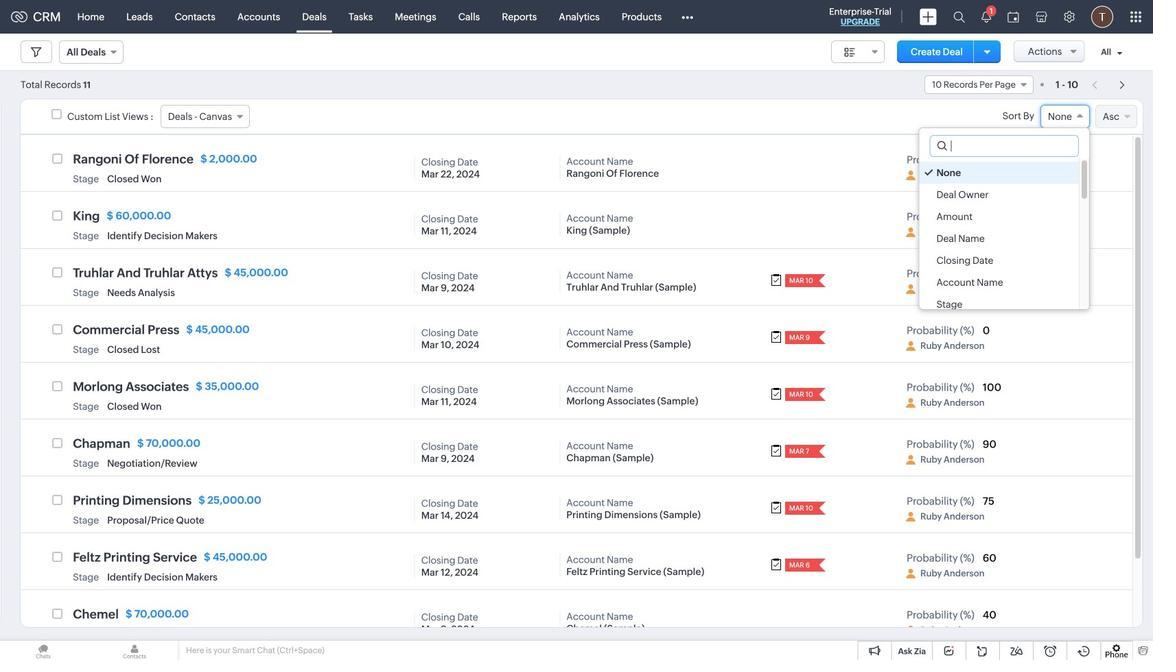 Task type: locate. For each thing, give the bounding box(es) containing it.
contacts image
[[91, 642, 178, 661]]

create menu element
[[911, 0, 945, 33]]

option
[[919, 162, 1079, 184], [919, 184, 1079, 206], [919, 206, 1079, 228], [919, 228, 1079, 250], [919, 250, 1079, 272], [919, 272, 1079, 294], [919, 294, 1079, 316]]

logo image
[[11, 11, 27, 22]]

8 icon_profile image from the top
[[906, 570, 916, 579]]

list box
[[919, 159, 1089, 316]]

4 icon_profile image from the top
[[906, 342, 916, 351]]

3 icon_profile image from the top
[[906, 285, 916, 294]]

1 option from the top
[[919, 162, 1079, 184]]

5 icon_profile image from the top
[[906, 399, 916, 408]]

1 icon_profile image from the top
[[906, 171, 916, 181]]

icon_profile image
[[906, 171, 916, 181], [906, 228, 916, 237], [906, 285, 916, 294], [906, 342, 916, 351], [906, 399, 916, 408], [906, 456, 916, 465], [906, 513, 916, 522], [906, 570, 916, 579], [906, 627, 916, 636]]

None field
[[1040, 105, 1090, 128]]

2 icon_profile image from the top
[[906, 228, 916, 237]]

None text field
[[930, 136, 1078, 156]]



Task type: describe. For each thing, give the bounding box(es) containing it.
2 option from the top
[[919, 184, 1079, 206]]

7 option from the top
[[919, 294, 1079, 316]]

signals element
[[973, 0, 999, 34]]

chats image
[[0, 642, 86, 661]]

5 option from the top
[[919, 250, 1079, 272]]

6 option from the top
[[919, 272, 1079, 294]]

7 icon_profile image from the top
[[906, 513, 916, 522]]

9 icon_profile image from the top
[[906, 627, 916, 636]]

profile image
[[1091, 6, 1113, 28]]

create menu image
[[920, 9, 937, 25]]

search image
[[953, 11, 965, 23]]

3 option from the top
[[919, 206, 1079, 228]]

6 icon_profile image from the top
[[906, 456, 916, 465]]

profile element
[[1083, 0, 1122, 33]]

search element
[[945, 0, 973, 34]]

calendar image
[[1008, 11, 1019, 22]]

4 option from the top
[[919, 228, 1079, 250]]



Task type: vqa. For each thing, say whether or not it's contained in the screenshot.
4th Option from the bottom of the page
yes



